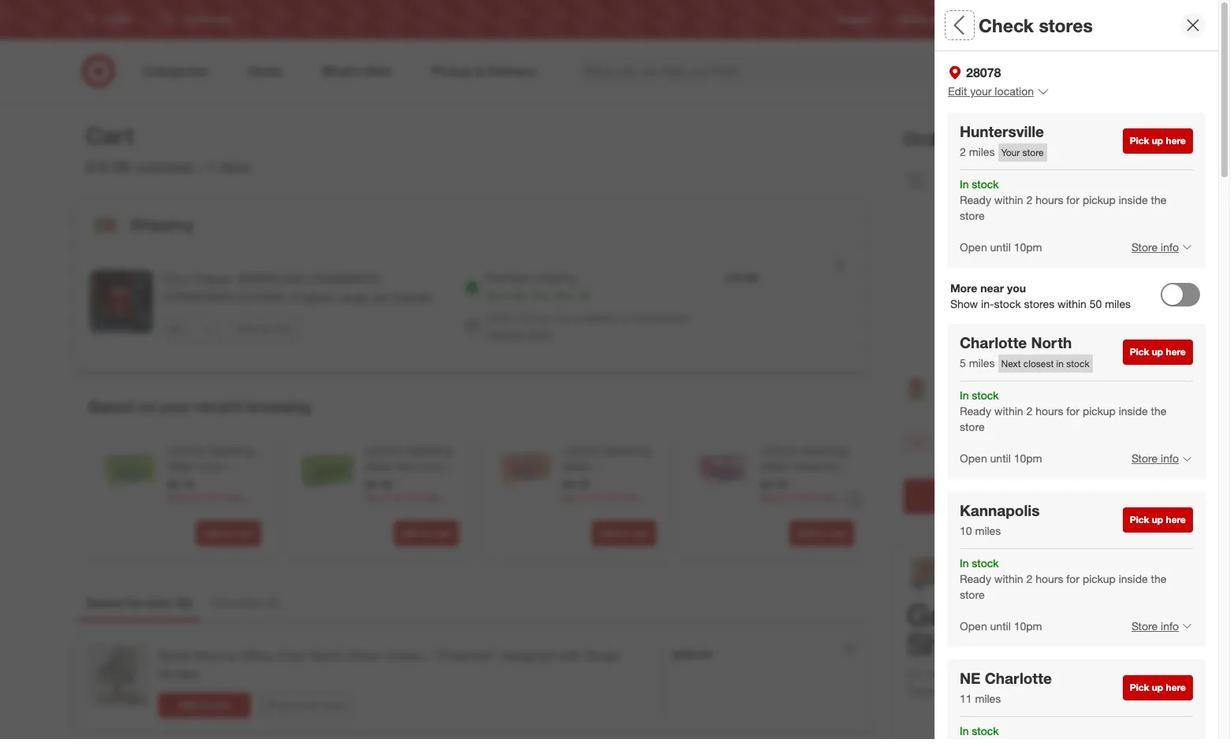 Task type: vqa. For each thing, say whether or not it's contained in the screenshot.
The Before
no



Task type: locate. For each thing, give the bounding box(es) containing it.
to inside button
[[1022, 488, 1034, 504]]

2 ) from the left
[[275, 595, 279, 611]]

0 vertical spatial later
[[274, 322, 293, 334]]

within left 50
[[1058, 297, 1087, 310]]

0 horizontal spatial (
[[177, 595, 181, 611]]

stores inside more near you show in-stock stores within 50 miles
[[1024, 297, 1055, 310]]

order down edit
[[904, 128, 953, 150]]

0 horizontal spatial item
[[220, 158, 251, 176]]

ne charlotte 11 miles
[[960, 669, 1052, 705]]

add
[[1049, 371, 1073, 387], [203, 527, 221, 539], [401, 527, 418, 539], [598, 527, 616, 539], [796, 527, 814, 539], [179, 699, 197, 711]]

miles right 10
[[975, 524, 1001, 537]]

pickup up change store button
[[518, 312, 551, 325]]

8pk/12 down (grapefruit)
[[562, 507, 597, 520]]

2 vertical spatial 10pm
[[1014, 619, 1042, 633]]

add to cart button
[[947, 362, 1218, 397], [196, 521, 260, 546], [393, 521, 458, 546], [591, 521, 656, 546], [789, 521, 854, 546], [158, 693, 250, 718]]

1 10pm from the top
[[1014, 240, 1042, 253]]

lacroix inside lacroix sparkling water passionfruit - 8pk/12 fl oz cans
[[760, 444, 798, 457]]

1 vertical spatial until
[[990, 452, 1011, 465]]

2 vertical spatial open until 10pm
[[960, 619, 1042, 633]]

charlotte inside the ne charlotte 11 miles
[[985, 669, 1052, 687]]

item right subtotal
[[220, 158, 251, 176]]

hours for huntersville
[[1036, 193, 1064, 206]]

here
[[1166, 135, 1186, 146], [1166, 346, 1186, 358], [1166, 514, 1186, 526], [1166, 682, 1186, 693]]

order for order includes a gift
[[941, 382, 974, 398]]

0 vertical spatial 10pm
[[1014, 240, 1042, 253]]

50
[[1090, 297, 1102, 310]]

continue to checkout
[[965, 488, 1093, 504]]

pick up here for charlotte north
[[1130, 346, 1186, 358]]

sparkling inside lacroix sparkling water lime - 8pk/12 fl oz cans
[[208, 444, 254, 457]]

the for kannapolis
[[1151, 572, 1167, 586]]

lacroix for lacroix sparkling water passionfruit - 8pk/12 fl oz cans
[[760, 444, 798, 457]]

water inside lacroix sparkling water lime - 8pk/12 fl oz cans
[[167, 460, 196, 473]]

1 vertical spatial item
[[951, 183, 972, 196]]

1 horizontal spatial on
[[989, 304, 1001, 318]]

add down lacroix sparkling water lime - 8pk/12 fl oz cans at left
[[203, 527, 221, 539]]

2 right the "tax"
[[1015, 251, 1020, 263]]

2 sparkling from the left
[[406, 444, 452, 457]]

shipping inside shipping not available
[[1143, 234, 1195, 250]]

info for charlotte north
[[1161, 452, 1179, 465]]

pickup for kannapolis
[[1083, 572, 1116, 586]]

at
[[996, 301, 1007, 317], [619, 312, 628, 325]]

add to cart down 'lacroix sparkling water key lime - 8pk/12 fl oz cans'
[[401, 527, 451, 539]]

store info for charlotte north
[[1132, 452, 1179, 465]]

2 open from the top
[[960, 452, 987, 465]]

10pm up the continue to checkout button on the right bottom of page
[[1014, 452, 1042, 465]]

1 sparkling from the left
[[208, 444, 254, 457]]

later
[[274, 322, 293, 334], [147, 595, 174, 611]]

lacroix sparkling water lime - 8pk/12 fl oz cans
[[167, 444, 254, 489]]

0 horizontal spatial at
[[619, 312, 628, 325]]

to inside choose options dialog
[[1076, 371, 1088, 387]]

0 horizontal spatial available
[[573, 312, 616, 325]]

miles right 50
[[1105, 297, 1131, 310]]

miles inside kannapolis 10 miles
[[975, 524, 1001, 537]]

0 vertical spatial $24.25
[[941, 166, 979, 182]]

1 vertical spatial store info button
[[1122, 442, 1193, 476]]

total
[[941, 333, 976, 351]]

pick for huntersville
[[1130, 135, 1150, 146]]

hours inside 'pickup ready within 2 hours'
[[958, 265, 981, 277]]

1 item
[[207, 158, 251, 176]]

sparkling inside lacroix sparkling water passionfruit - 8pk/12 fl oz cans
[[801, 444, 848, 457]]

kannapolis 10 miles
[[960, 501, 1040, 537]]

None radio
[[464, 280, 480, 295]]

north
[[1031, 334, 1072, 352]]

pickup inside 'pickup ready within 2 hours'
[[958, 233, 999, 249]]

check for check stores
[[979, 14, 1034, 36]]

on
[[989, 304, 1001, 318], [138, 397, 156, 415]]

santa monica office chair nocto green cream - threshold™ designed with studio mcgee list item
[[76, 635, 866, 731]]

1 here from the top
[[1166, 135, 1186, 146]]

order down 5
[[941, 382, 974, 398]]

stock left a
[[972, 389, 999, 402]]

water inside 'lacroix sparkling water key lime - 8pk/12 fl oz cans'
[[365, 460, 393, 473]]

none radio inside cart item ready to fulfill group
[[464, 280, 480, 295]]

open for 10
[[960, 619, 987, 633]]

lacroix sparkling water key lime - 8pk/12 fl oz cans image
[[300, 443, 355, 498], [300, 443, 355, 498]]

2 vertical spatial in stock ready within 2 hours for pickup inside the store
[[960, 556, 1167, 601]]

2 vertical spatial store info button
[[1122, 609, 1193, 644]]

2 in stock ready within 2 hours for pickup inside the store from the top
[[960, 389, 1167, 434]]

1 vertical spatial your
[[160, 397, 191, 415]]

2 here from the top
[[1166, 346, 1186, 358]]

lacroix inside choose options dialog
[[1086, 112, 1119, 124]]

fl down key
[[402, 475, 408, 489]]

item
[[220, 158, 251, 176], [951, 183, 972, 196]]

your down 28078
[[970, 84, 992, 98]]

1 horizontal spatial based
[[954, 304, 986, 318]]

sparkling up pamplemousse
[[604, 444, 650, 457]]

1 vertical spatial 1
[[941, 183, 948, 196]]

0 horizontal spatial $24.25
[[941, 166, 979, 182]]

similar
[[292, 699, 319, 711]]

fl inside lacroix sparkling water lime - 8pk/12 fl oz cans
[[204, 475, 210, 489]]

add inside choose options dialog
[[1049, 371, 1073, 387]]

0 vertical spatial based
[[954, 304, 986, 318]]

water up pamplemousse
[[562, 460, 591, 473]]

2 store info button from the top
[[1122, 442, 1193, 476]]

2 vertical spatial until
[[990, 619, 1011, 633]]

1 vertical spatial on
[[138, 397, 156, 415]]

add to cart
[[1049, 371, 1116, 387], [203, 527, 253, 539], [401, 527, 451, 539], [598, 527, 649, 539], [796, 527, 847, 539], [179, 699, 229, 711]]

3 pick up here button from the top
[[1123, 508, 1193, 533]]

water for lime
[[167, 460, 196, 473]]

add down in
[[1049, 371, 1073, 387]]

add to cart down lacroix sparkling water passionfruit - 8pk/12 fl oz cans
[[796, 527, 847, 539]]

1 vertical spatial check
[[1092, 303, 1124, 316]]

2 lime from the left
[[418, 460, 442, 473]]

0 vertical spatial store info button
[[1122, 230, 1193, 264]]

charlotte up next
[[960, 334, 1027, 352]]

sparkling up key
[[406, 444, 452, 457]]

sparkling
[[208, 444, 254, 457], [406, 444, 452, 457], [604, 444, 650, 457], [801, 444, 848, 457]]

huntersville button
[[1011, 301, 1082, 319]]

available inside the order pickup not available at huntersville change store
[[573, 312, 616, 325]]

cart up the favorites ( 4 ) in the bottom left of the page
[[235, 527, 253, 539]]

lime inside 'lacroix sparkling water key lime - 8pk/12 fl oz cans'
[[418, 460, 442, 473]]

1 vertical spatial store
[[1132, 452, 1158, 465]]

order inside the order pickup not available at huntersville change store
[[486, 312, 515, 325]]

lacroix inside lacroix sparkling water lime - 8pk/12 fl oz cans
[[167, 444, 205, 457]]

store info for huntersville
[[1132, 240, 1179, 253]]

add to cart down lacroix sparkling water lime - 8pk/12 fl oz cans at left
[[203, 527, 253, 539]]

1 horizontal spatial later
[[274, 322, 293, 334]]

charlotte inside charlotte north 5 miles next closest in stock
[[960, 334, 1027, 352]]

to down monica in the left bottom of the page
[[199, 699, 208, 711]]

water inside lacroix sparkling water passionfruit - 8pk/12 fl oz cans
[[760, 460, 789, 473]]

2 store from the top
[[1132, 452, 1158, 465]]

add down lacroix sparkling water passionfruit - 8pk/12 fl oz cans
[[796, 527, 814, 539]]

until
[[990, 240, 1011, 253], [990, 452, 1011, 465], [990, 619, 1011, 633]]

key
[[396, 460, 415, 473]]

1 horizontal spatial )
[[275, 595, 279, 611]]

3 open from the top
[[960, 619, 987, 633]]

3 store from the top
[[1132, 619, 1158, 633]]

1 water from the left
[[167, 460, 196, 473]]

0 vertical spatial available
[[1161, 252, 1197, 264]]

1 vertical spatial later
[[147, 595, 174, 611]]

lacroix sparkling water passionfruit - 8pk/12 fl oz cans
[[760, 444, 850, 505]]

until up the ne charlotte 11 miles
[[990, 619, 1011, 633]]

5
[[960, 356, 966, 370]]

sparkling down recent
[[208, 444, 254, 457]]

$5.99
[[1124, 239, 1154, 254]]

1 vertical spatial open
[[960, 452, 987, 465]]

0 horizontal spatial on
[[138, 397, 156, 415]]

at right not
[[619, 312, 628, 325]]

ready up promo code
[[960, 404, 991, 418]]

0 vertical spatial store
[[1132, 240, 1158, 253]]

sparkling inside 'lacroix sparkling water key lime - 8pk/12 fl oz cans'
[[406, 444, 452, 457]]

store info
[[1132, 240, 1179, 253], [1132, 452, 1179, 465], [1132, 619, 1179, 633]]

3 here from the top
[[1166, 514, 1186, 526]]

add to cart inside santa monica office chair nocto green cream - threshold™ designed with studio mcgee list item
[[179, 699, 229, 711]]

store inside the order pickup not available at huntersville change store
[[528, 327, 553, 341]]

1 horizontal spatial pickup
[[958, 233, 999, 249]]

1 horizontal spatial at
[[996, 301, 1007, 317]]

check
[[979, 14, 1034, 36], [1092, 303, 1124, 316]]

info for kannapolis
[[1161, 619, 1179, 633]]

add to cart button for lacroix sparkling water pamplemousse (grapefruit) - 8pk/12 fl oz cans
[[591, 521, 656, 546]]

in
[[1057, 358, 1064, 370]]

for
[[1067, 193, 1080, 206], [260, 322, 272, 334], [1069, 326, 1084, 341], [1067, 404, 1080, 418], [1067, 572, 1080, 586], [126, 595, 143, 611]]

oz inside 'lacroix sparkling water key lime - 8pk/12 fl oz cans'
[[411, 475, 422, 489]]

lime
[[199, 460, 223, 473], [418, 460, 442, 473]]

pick up here button for ne charlotte
[[1123, 675, 1193, 700]]

add down (grapefruit)
[[598, 527, 616, 539]]

store inside huntersville 2 miles your store
[[1023, 146, 1044, 158]]

candle
[[392, 289, 432, 305]]

sparkling inside lacroix sparkling water pamplemousse (grapefruit) - 8pk/12 fl oz cans
[[604, 444, 650, 457]]

3 in from the top
[[960, 556, 969, 570]]

miles inside huntersville 2 miles your store
[[969, 145, 995, 158]]

for inside choose options dialog
[[1069, 326, 1084, 341]]

santa monica office chair nocto green cream - threshold™ designed with studio mcgee
[[158, 648, 621, 682]]

lime inside lacroix sparkling water lime - 8pk/12 fl oz cans
[[199, 460, 223, 473]]

2 in from the top
[[960, 389, 969, 402]]

1 vertical spatial in stock ready within 2 hours for pickup inside the store
[[960, 389, 1167, 434]]

on for your
[[138, 397, 156, 415]]

ready inside 'pickup ready within 2 hours'
[[958, 251, 985, 263]]

3 10pm from the top
[[1014, 619, 1042, 633]]

0 vertical spatial in stock ready within 2 hours for pickup inside the store
[[960, 177, 1167, 222]]

) right favorites
[[275, 595, 279, 611]]

1 open from the top
[[960, 240, 987, 253]]

open for 2
[[960, 240, 987, 253]]

3 in stock ready within 2 hours for pickup inside the store from the top
[[960, 556, 1167, 601]]

in down 11
[[960, 724, 969, 737]]

ready up more
[[958, 251, 985, 263]]

4 water from the left
[[760, 460, 789, 473]]

2 store info from the top
[[1132, 452, 1179, 465]]

save for later button
[[230, 316, 300, 341]]

fl down passionfruit
[[805, 475, 811, 489]]

cart down lacroix sparkling water pamplemousse (grapefruit) - 8pk/12 fl oz cans 'link'
[[631, 527, 649, 539]]

4 $4.19 from the left
[[760, 478, 787, 491]]

target
[[1031, 14, 1057, 26]]

in down 5
[[960, 389, 969, 402]]

1 store info from the top
[[1132, 240, 1179, 253]]

store inside choose options dialog
[[1187, 326, 1216, 341]]

cart down lacroix sparkling water passionfruit - 8pk/12 fl oz cans
[[828, 527, 847, 539]]

lacroix inside 'lacroix sparkling water key lime - 8pk/12 fl oz cans'
[[365, 444, 403, 457]]

later right save
[[274, 322, 293, 334]]

2 open until 10pm from the top
[[960, 452, 1042, 465]]

available right not
[[1161, 252, 1197, 264]]

2 up $24.25 total 1 item
[[960, 145, 966, 158]]

0 vertical spatial until
[[990, 240, 1011, 253]]

$24.25 inside $24.25 total 1 item
[[941, 166, 979, 182]]

your
[[970, 84, 992, 98], [160, 397, 191, 415]]

0 vertical spatial open until 10pm
[[960, 240, 1042, 253]]

1 vertical spatial order
[[486, 312, 515, 325]]

1 in stock ready within 2 hours for pickup inside the store from the top
[[960, 177, 1167, 222]]

order up change
[[486, 312, 515, 325]]

ready up subtotal (1 item)
[[960, 193, 991, 206]]

1 vertical spatial available
[[573, 312, 616, 325]]

the for huntersville
[[1151, 193, 1167, 206]]

shipping up more
[[941, 261, 991, 277]]

22oz
[[162, 271, 189, 287]]

your inside button
[[970, 84, 992, 98]]

0 horizontal spatial lime
[[199, 460, 223, 473]]

1 vertical spatial based
[[89, 397, 134, 415]]

later for saved for later ( 2 )
[[147, 595, 174, 611]]

huntersville inside choose options dialog
[[1011, 301, 1082, 317]]

sparkling for key
[[406, 444, 452, 457]]

2 pick up here from the top
[[1130, 346, 1186, 358]]

10pm for north
[[1014, 452, 1042, 465]]

cans inside 'lacroix sparkling water key lime - 8pk/12 fl oz cans'
[[425, 475, 451, 489]]

later up santa
[[147, 595, 174, 611]]

1 horizontal spatial check
[[1092, 303, 1124, 316]]

( right favorites
[[265, 595, 268, 611]]

0 horizontal spatial based
[[89, 397, 134, 415]]

edit
[[948, 84, 967, 98]]

based
[[954, 304, 986, 318], [89, 397, 134, 415]]

santa monica office chair nocto green cream - threshold™ designed with studio mcgee link
[[158, 647, 653, 683]]

0 vertical spatial 1
[[207, 158, 215, 176]]

add to cart button down lacroix sparkling water lime - 8pk/12 fl oz cans at left
[[196, 521, 260, 546]]

( up santa
[[177, 595, 181, 611]]

0 horizontal spatial later
[[147, 595, 174, 611]]

2 water from the left
[[365, 460, 393, 473]]

(1
[[992, 215, 1001, 228]]

pick up at huntersville
[[947, 301, 1082, 317]]

2 horizontal spatial $16.89
[[1117, 213, 1154, 229]]

oz inside lacroix sparkling water pamplemousse (grapefruit) - 8pk/12 fl oz cans
[[609, 507, 620, 520]]

lacroix sparkling water pure - 8pk/12 fl oz cans image
[[947, 64, 1074, 190]]

0 vertical spatial $16.89
[[86, 158, 130, 176]]

in stock ready within 2 hours for pickup inside the store for kannapolis
[[960, 556, 1167, 601]]

- inside lacroix sparkling water pamplemousse (grapefruit) - 8pk/12 fl oz cans
[[621, 491, 625, 505]]

your left recent
[[160, 397, 191, 415]]

miles right 11
[[975, 692, 1001, 705]]

in for kannapolis
[[960, 556, 969, 570]]

available down the 16
[[573, 312, 616, 325]]

charlotte right ne
[[985, 669, 1052, 687]]

cans
[[227, 475, 253, 489], [425, 475, 451, 489], [760, 491, 786, 505], [623, 507, 648, 520]]

add to cart down mcgee
[[179, 699, 229, 711]]

2 vertical spatial order
[[941, 382, 974, 398]]

$24.25 left total
[[941, 166, 979, 182]]

3 open until 10pm from the top
[[960, 619, 1042, 633]]

promo
[[941, 433, 979, 449]]

lacroix for lacroix sparkling water pamplemousse (grapefruit) - 8pk/12 fl oz cans
[[562, 444, 600, 457]]

pickup for huntersville
[[1083, 193, 1116, 206]]

pickup down subtotal (1 item)
[[958, 233, 999, 249]]

1 vertical spatial store info
[[1132, 452, 1179, 465]]

miles up total
[[969, 145, 995, 158]]

cinammon
[[310, 271, 380, 287]]

tax
[[995, 261, 1012, 277]]

until for 2
[[990, 240, 1011, 253]]

add to cart for lacroix sparkling water key lime - 8pk/12 fl oz cans
[[401, 527, 451, 539]]

fl inside 'lacroix sparkling water key lime - 8pk/12 fl oz cans'
[[402, 475, 408, 489]]

1 vertical spatial open until 10pm
[[960, 452, 1042, 465]]

1 ) from the left
[[188, 595, 192, 611]]

2 $4.19 from the left
[[365, 478, 391, 491]]

1 horizontal spatial 1
[[941, 183, 948, 196]]

0 vertical spatial order
[[904, 128, 953, 150]]

save for later
[[237, 322, 293, 334]]

3 info from the top
[[1161, 619, 1179, 633]]

standard
[[486, 271, 531, 285]]

1 vertical spatial info
[[1161, 452, 1179, 465]]

1 until from the top
[[990, 240, 1011, 253]]

2 vertical spatial store
[[1132, 619, 1158, 633]]

until up the "tax"
[[990, 240, 1011, 253]]

water
[[167, 460, 196, 473], [365, 460, 393, 473], [562, 460, 591, 473], [760, 460, 789, 473]]

oz down recent
[[213, 475, 224, 489]]

on for 40360
[[989, 304, 1001, 318]]

) left favorites
[[188, 595, 192, 611]]

stock up subtotal (1 item)
[[972, 177, 999, 190]]

within inside 'pickup ready within 2 hours'
[[987, 251, 1012, 263]]

add to cart button down 'lacroix sparkling water key lime - 8pk/12 fl oz cans'
[[393, 521, 458, 546]]

shipping up shipping tax
[[941, 239, 991, 254]]

2 ( from the left
[[265, 595, 268, 611]]

3 store info button from the top
[[1122, 609, 1193, 644]]

location
[[995, 84, 1034, 98]]

$4.19 for passionfruit
[[760, 478, 787, 491]]

pick up here button for huntersville
[[1123, 128, 1193, 153]]

0 vertical spatial on
[[989, 304, 1001, 318]]

store info button for charlotte north
[[1122, 442, 1193, 476]]

shop similar items
[[267, 699, 345, 711]]

on down estimated taxes
[[989, 304, 1001, 318]]

)
[[188, 595, 192, 611], [275, 595, 279, 611]]

to right the gift on the bottom
[[1076, 371, 1088, 387]]

0 vertical spatial info
[[1161, 240, 1179, 253]]

pick up here button for kannapolis
[[1123, 508, 1193, 533]]

0 vertical spatial charlotte
[[960, 334, 1027, 352]]

1 vertical spatial $24.25
[[1109, 333, 1154, 351]]

cart inside choose options dialog
[[1092, 371, 1116, 387]]

next
[[1001, 358, 1021, 370]]

3 pick up here from the top
[[1130, 514, 1186, 526]]

$450.00
[[673, 648, 712, 661]]

3 water from the left
[[562, 460, 591, 473]]

0 vertical spatial your
[[970, 84, 992, 98]]

0 vertical spatial store info
[[1132, 240, 1179, 253]]

1 horizontal spatial item
[[951, 183, 972, 196]]

1 horizontal spatial available
[[1161, 252, 1197, 264]]

chair
[[276, 648, 306, 664]]

stock down you
[[994, 297, 1021, 310]]

cart for lacroix sparkling water key lime - 8pk/12 fl oz cans
[[433, 527, 451, 539]]

water inside lacroix sparkling water pamplemousse (grapefruit) - 8pk/12 fl oz cans
[[562, 460, 591, 473]]

change store button
[[486, 326, 553, 342]]

order includes a gift
[[941, 382, 1056, 398]]

huntersville
[[960, 122, 1044, 140], [1011, 301, 1082, 317], [631, 312, 689, 325]]

1 open until 10pm from the top
[[960, 240, 1042, 253]]

1 horizontal spatial your
[[970, 84, 992, 98]]

2 left favorites
[[181, 595, 188, 611]]

open up shipping tax
[[960, 240, 987, 253]]

until for 10
[[990, 619, 1011, 633]]

2 pick up here button from the top
[[1123, 340, 1193, 365]]

add down 'lacroix sparkling water key lime - 8pk/12 fl oz cans'
[[401, 527, 418, 539]]

4 here from the top
[[1166, 682, 1186, 693]]

1 store info button from the top
[[1122, 230, 1193, 264]]

add to cart button down (grapefruit)
[[591, 521, 656, 546]]

code
[[982, 433, 1011, 449]]

1 horizontal spatial $16.89
[[725, 271, 758, 285]]

1 horizontal spatial lime
[[418, 460, 442, 473]]

sparkling
[[237, 271, 306, 287]]

1 $4.19 from the left
[[167, 478, 194, 491]]

8pk/12 down the based on your recent browsing
[[167, 475, 201, 489]]

check inside button
[[1092, 303, 1124, 316]]

4 pick up here button from the top
[[1123, 675, 1193, 700]]

lacroix
[[1086, 112, 1119, 124], [167, 444, 205, 457], [365, 444, 403, 457], [562, 444, 600, 457], [760, 444, 798, 457]]

open until 10pm for 10
[[960, 619, 1042, 633]]

0 vertical spatial open
[[960, 240, 987, 253]]

2 10pm from the top
[[1014, 452, 1042, 465]]

water down the based on your recent browsing
[[167, 460, 196, 473]]

- inside santa monica office chair nocto green cream - threshold™ designed with studio mcgee
[[427, 648, 432, 664]]

1 right subtotal
[[207, 158, 215, 176]]

3 store info from the top
[[1132, 619, 1179, 633]]

0 vertical spatial check
[[979, 14, 1034, 36]]

3 sparkling from the left
[[604, 444, 650, 457]]

$4.19 for key
[[365, 478, 391, 491]]

check inside dialog
[[979, 14, 1034, 36]]

2 vertical spatial info
[[1161, 619, 1179, 633]]

oz down key
[[411, 475, 422, 489]]

1 vertical spatial 10pm
[[1014, 452, 1042, 465]]

available inside shipping not available
[[1161, 252, 1197, 264]]

add to cart down (grapefruit)
[[598, 527, 649, 539]]

until down code
[[990, 452, 1011, 465]]

not available radio
[[464, 319, 480, 334]]

lacroix sparkling water passionfruit - 8pk/12 fl oz cans image
[[696, 443, 751, 498], [696, 443, 751, 498]]

lacroix sparkling water pamplemousse (grapefruit) - 8pk/12 fl oz cans image
[[498, 443, 553, 498], [498, 443, 553, 498]]

1 horizontal spatial $24.25
[[1109, 333, 1154, 351]]

fl inside lacroix sparkling water pamplemousse (grapefruit) - 8pk/12 fl oz cans
[[600, 507, 605, 520]]

3 until from the top
[[990, 619, 1011, 633]]

1 lime from the left
[[199, 460, 223, 473]]

1 horizontal spatial (
[[265, 595, 268, 611]]

summary
[[958, 128, 1039, 150]]

open until 10pm
[[960, 240, 1042, 253], [960, 452, 1042, 465], [960, 619, 1042, 633]]

open until 10pm up ne
[[960, 619, 1042, 633]]

water left key
[[365, 460, 393, 473]]

1 up subtotal
[[941, 183, 948, 196]]

add to cart button down lacroix sparkling water passionfruit - 8pk/12 fl oz cans
[[789, 521, 854, 546]]

2 info from the top
[[1161, 452, 1179, 465]]

0 horizontal spatial your
[[160, 397, 191, 415]]

order summary
[[904, 128, 1039, 150]]

$24.25 for $24.25 total 1 item
[[941, 166, 979, 182]]

add to cart button down the ready within 2 hours for pickup inside the store on the top right of the page
[[947, 362, 1218, 397]]

- inside lacroix sparkling water passionfruit - 8pk/12 fl oz cans
[[760, 475, 765, 489]]

1 vertical spatial pickup
[[518, 312, 551, 325]]

in stock ready within 2 hours for pickup inside the store for huntersville
[[960, 177, 1167, 222]]

4 sparkling from the left
[[801, 444, 848, 457]]

10pm up the ne charlotte 11 miles
[[1014, 619, 1042, 633]]

8pk/12 down key
[[365, 475, 399, 489]]

2 until from the top
[[990, 452, 1011, 465]]

3 $4.19 from the left
[[562, 478, 589, 491]]

1 store from the top
[[1132, 240, 1158, 253]]

pick up here
[[1130, 135, 1186, 146], [1130, 346, 1186, 358], [1130, 514, 1186, 526], [1130, 682, 1186, 693]]

add to cart down in
[[1049, 371, 1116, 387]]

on left recent
[[138, 397, 156, 415]]

0 horizontal spatial check
[[979, 14, 1034, 36]]

santa
[[158, 648, 191, 664]]

2 vertical spatial store info
[[1132, 619, 1179, 633]]

based on 40360
[[954, 304, 1035, 318]]

store info button
[[1122, 230, 1193, 264], [1122, 442, 1193, 476], [1122, 609, 1193, 644]]

charlotte north 5 miles next closest in stock
[[960, 334, 1090, 370]]

1 info from the top
[[1161, 240, 1179, 253]]

0 vertical spatial pickup
[[958, 233, 999, 249]]

at right in-
[[996, 301, 1007, 317]]

1 pick up here from the top
[[1130, 135, 1186, 146]]

add to cart button for lacroix sparkling water passionfruit - 8pk/12 fl oz cans
[[789, 521, 854, 546]]

later inside button
[[274, 322, 293, 334]]

cart for lacroix sparkling water lime - 8pk/12 fl oz cans
[[235, 527, 253, 539]]

8pk/12
[[167, 475, 201, 489], [365, 475, 399, 489], [768, 475, 802, 489], [562, 507, 597, 520]]

shipping tax
[[941, 261, 1012, 277]]

oz down (grapefruit)
[[609, 507, 620, 520]]

4 pick up here from the top
[[1130, 682, 1186, 693]]

fl down the based on your recent browsing
[[204, 475, 210, 489]]

2 vertical spatial $16.89
[[725, 271, 758, 285]]

2 vertical spatial open
[[960, 619, 987, 633]]

0 horizontal spatial )
[[188, 595, 192, 611]]

1 vertical spatial charlotte
[[985, 669, 1052, 687]]

add to cart for lacroix sparkling water lime - 8pk/12 fl oz cans
[[203, 527, 253, 539]]

order for order pickup not available at huntersville change store
[[486, 312, 515, 325]]

cart down monica in the left bottom of the page
[[211, 699, 229, 711]]

cans inside lacroix sparkling water passionfruit - 8pk/12 fl oz cans
[[760, 491, 786, 505]]

lacroix sparkling water lime - 8pk/12 fl oz cans image
[[102, 443, 157, 498], [102, 443, 157, 498]]

oz down passionfruit
[[814, 475, 825, 489]]

0 horizontal spatial pickup
[[518, 312, 551, 325]]

miles right 5
[[969, 356, 995, 370]]

0 horizontal spatial $16.89
[[86, 158, 130, 176]]

0 vertical spatial item
[[220, 158, 251, 176]]

22oz classic sparkling cinammon christmas cookie original large jar candle image
[[89, 271, 153, 334]]

1 pick up here button from the top
[[1123, 128, 1193, 153]]

for inside button
[[260, 322, 272, 334]]

open until 10pm up the "tax"
[[960, 240, 1042, 253]]

1 in from the top
[[960, 177, 969, 190]]

change
[[486, 327, 525, 341]]

open until 10pm down code
[[960, 452, 1042, 465]]

lacroix inside lacroix sparkling water pamplemousse (grapefruit) - 8pk/12 fl oz cans
[[562, 444, 600, 457]]



Task type: describe. For each thing, give the bounding box(es) containing it.
kannapolis
[[960, 501, 1040, 520]]

2 down a
[[1027, 404, 1033, 418]]

within inside more near you show in-stock stores within 50 miles
[[1058, 297, 1087, 310]]

add to cart for lacroix sparkling water passionfruit - 8pk/12 fl oz cans
[[796, 527, 847, 539]]

ready for huntersville
[[960, 193, 991, 206]]

here for charlotte north
[[1166, 346, 1186, 358]]

subtotal
[[134, 158, 193, 176]]

recent
[[195, 397, 241, 415]]

includes
[[977, 382, 1024, 398]]

until for north
[[990, 452, 1011, 465]]

inside for charlotte north
[[1119, 404, 1148, 418]]

1 ( from the left
[[177, 595, 181, 611]]

pick for charlotte north
[[1130, 346, 1150, 358]]

lacroix sparkling water pamplemousse (grapefruit) - 8pk/12 fl oz cans
[[562, 444, 650, 520]]

continue to checkout button
[[904, 479, 1154, 514]]

16
[[578, 289, 590, 302]]

huntersville inside the order pickup not available at huntersville change store
[[631, 312, 689, 325]]

$5.99 button
[[1124, 236, 1154, 258]]

lacroix sparkling water pamplemousse (grapefruit) - 8pk/12 fl oz cans link
[[562, 443, 653, 520]]

pickup ready within 2 hours
[[958, 233, 1020, 277]]

water for key
[[365, 460, 393, 473]]

choose
[[947, 14, 1014, 36]]

choose options
[[947, 14, 1084, 36]]

40360
[[1004, 304, 1035, 318]]

order for order summary
[[904, 128, 953, 150]]

original
[[289, 289, 332, 305]]

estimated taxes
[[941, 284, 1032, 300]]

target circle link
[[1031, 13, 1084, 26]]

christmas
[[162, 289, 234, 305]]

ready within 2 hours for pickup inside the store
[[947, 326, 1216, 341]]

lacroix for lacroix sparkling water lime - 8pk/12 fl oz cans
[[167, 444, 205, 457]]

subtotal
[[941, 213, 989, 229]]

choose options dialog
[[935, 0, 1230, 739]]

ready for charlotte
[[960, 404, 991, 418]]

up for ne charlotte
[[1152, 682, 1164, 693]]

10pm for 2
[[1014, 240, 1042, 253]]

2 up item)
[[1027, 193, 1033, 206]]

lacroix sparkling water key lime - 8pk/12 fl oz cans link
[[365, 443, 455, 489]]

add to cart button for lacroix sparkling water lime - 8pk/12 fl oz cans
[[196, 521, 260, 546]]

thu,
[[531, 289, 552, 302]]

check other stores
[[1092, 303, 1186, 316]]

it
[[507, 289, 513, 302]]

shipping not available
[[1143, 234, 1197, 264]]

classic
[[193, 271, 233, 287]]

total
[[983, 166, 1010, 182]]

more near you show in-stock stores within 50 miles
[[951, 281, 1131, 310]]

1 vertical spatial $16.89
[[1117, 213, 1154, 229]]

$4.19 for pamplemousse
[[562, 478, 589, 491]]

store for kannapolis
[[1132, 619, 1158, 633]]

standard shipping get it by thu, nov 16
[[486, 271, 590, 302]]

8pk/12 inside lacroix sparkling water passionfruit - 8pk/12 fl oz cans
[[768, 475, 802, 489]]

stock inside more near you show in-stock stores within 50 miles
[[994, 297, 1021, 310]]

taxes
[[1002, 284, 1032, 300]]

sparkling for pamplemousse
[[604, 444, 650, 457]]

add to cart button down mcgee
[[158, 693, 250, 718]]

$1.01
[[1124, 284, 1154, 300]]

lacroix sparkling water passionfruit - 8pk/12 fl oz cans link
[[760, 443, 851, 505]]

inside for huntersville
[[1119, 193, 1148, 206]]

ready for kannapolis
[[960, 572, 991, 586]]

up for kannapolis
[[1152, 514, 1164, 526]]

to inside list item
[[199, 699, 208, 711]]

store info button for huntersville
[[1122, 230, 1193, 264]]

weekly ad link
[[899, 13, 943, 26]]

based for based on your recent browsing
[[89, 397, 134, 415]]

cans inside lacroix sparkling water pamplemousse (grapefruit) - 8pk/12 fl oz cans
[[623, 507, 648, 520]]

pick up here button for charlotte north
[[1123, 340, 1193, 365]]

8pk/12 inside lacroix sparkling water pamplemousse (grapefruit) - 8pk/12 fl oz cans
[[562, 507, 597, 520]]

2 inside huntersville 2 miles your store
[[960, 145, 966, 158]]

gift
[[1038, 382, 1056, 398]]

get free shipping on hundreds of thousands of items* with target redcard. apply now for a credit or debit redcard. *some restrictions apply. image
[[891, 542, 1165, 739]]

search
[[956, 64, 994, 80]]

nov
[[555, 289, 575, 302]]

your
[[1001, 146, 1020, 158]]

registry
[[838, 14, 873, 26]]

in-
[[981, 297, 994, 310]]

oz inside lacroix sparkling water lime - 8pk/12 fl oz cans
[[213, 475, 224, 489]]

ready up 5
[[947, 326, 983, 341]]

to down lacroix sparkling water lime - 8pk/12 fl oz cans at left
[[223, 527, 232, 539]]

within down based on 40360
[[987, 326, 1020, 341]]

within down kannapolis 10 miles
[[995, 572, 1024, 586]]

miles inside the ne charlotte 11 miles
[[975, 692, 1001, 705]]

pick up here for ne charlotte
[[1130, 682, 1186, 693]]

inside inside choose options dialog
[[1129, 326, 1162, 341]]

lacroix for lacroix sparkling water key lime - 8pk/12 fl oz cans
[[365, 444, 403, 457]]

within down includes
[[995, 404, 1024, 418]]

$4.19 for lime
[[167, 478, 194, 491]]

add to cart for lacroix sparkling water pamplemousse (grapefruit) - 8pk/12 fl oz cans
[[598, 527, 649, 539]]

store for charlotte north
[[1132, 452, 1158, 465]]

1 inside $24.25 total 1 item
[[941, 183, 948, 196]]

continue
[[965, 488, 1019, 504]]

oz inside lacroix sparkling water passionfruit - 8pk/12 fl oz cans
[[814, 475, 825, 489]]

here for ne charlotte
[[1166, 682, 1186, 693]]

ad
[[931, 14, 943, 26]]

4 in from the top
[[960, 724, 969, 737]]

check stores dialog
[[935, 0, 1230, 739]]

to down lacroix sparkling water passionfruit - 8pk/12 fl oz cans
[[817, 527, 826, 539]]

pickup inside the order pickup not available at huntersville change store
[[518, 312, 551, 325]]

later for save for later
[[274, 322, 293, 334]]

up for charlotte north
[[1152, 346, 1164, 358]]

miles inside charlotte north 5 miles next closest in stock
[[969, 356, 995, 370]]

water for pamplemousse
[[562, 460, 591, 473]]

shipping down subtotal
[[130, 215, 193, 233]]

in stock ready within 2 hours for pickup inside the store for charlotte north
[[960, 389, 1167, 434]]

cart item ready to fulfill group
[[77, 252, 865, 370]]

2 down kannapolis 10 miles
[[1027, 572, 1033, 586]]

lacroix sparkling water key lime - 8pk/12 fl oz cans
[[365, 444, 452, 489]]

get
[[486, 289, 504, 302]]

add for lacroix sparkling water passionfruit - 8pk/12 fl oz cans
[[796, 527, 814, 539]]

redcard
[[968, 14, 1006, 26]]

options
[[1019, 14, 1084, 36]]

edit your location button
[[947, 83, 1051, 100]]

pick up here for huntersville
[[1130, 135, 1186, 146]]

search button
[[956, 54, 994, 91]]

not
[[554, 312, 570, 325]]

pickup inside choose options dialog
[[1088, 326, 1126, 341]]

stock down 11
[[972, 724, 999, 737]]

based for based on 40360
[[954, 304, 986, 318]]

here for kannapolis
[[1166, 514, 1186, 526]]

add for lacroix sparkling water key lime - 8pk/12 fl oz cans
[[401, 527, 418, 539]]

order pickup not available at huntersville change store
[[486, 312, 689, 341]]

fl inside lacroix sparkling water passionfruit - 8pk/12 fl oz cans
[[805, 475, 811, 489]]

open until 10pm for 2
[[960, 240, 1042, 253]]

in for huntersville
[[960, 177, 969, 190]]

at inside choose options dialog
[[996, 301, 1007, 317]]

What can we help you find? suggestions appear below search field
[[575, 54, 967, 88]]

here for huntersville
[[1166, 135, 1186, 146]]

the inside choose options dialog
[[1166, 326, 1184, 341]]

stock down 10
[[972, 556, 999, 570]]

store info button for kannapolis
[[1122, 609, 1193, 644]]

- inside lacroix sparkling water lime - 8pk/12 fl oz cans
[[226, 460, 230, 473]]

cart for lacroix sparkling water pamplemousse (grapefruit) - 8pk/12 fl oz cans
[[631, 527, 649, 539]]

to down lacroix sparkling water pamplemousse (grapefruit) - 8pk/12 fl oz cans 'link'
[[619, 527, 628, 539]]

not
[[1143, 252, 1158, 264]]

inside for kannapolis
[[1119, 572, 1148, 586]]

10
[[960, 524, 972, 537]]

hours for kannapolis
[[1036, 572, 1064, 586]]

item inside $24.25 total 1 item
[[951, 183, 972, 196]]

info for huntersville
[[1161, 240, 1179, 253]]

shipping
[[534, 271, 576, 285]]

sparkling for passionfruit
[[801, 444, 848, 457]]

hours for charlotte
[[1036, 404, 1064, 418]]

weekly ad
[[899, 14, 943, 26]]

lacroix for lacroix
[[1086, 112, 1119, 124]]

cart for lacroix sparkling water passionfruit - 8pk/12 fl oz cans
[[828, 527, 847, 539]]

pick up here for kannapolis
[[1130, 514, 1186, 526]]

pick for kannapolis
[[1130, 514, 1150, 526]]

up inside choose options dialog
[[977, 301, 992, 317]]

shop
[[267, 699, 289, 711]]

estimated
[[941, 284, 998, 300]]

stores inside button
[[1156, 303, 1186, 316]]

sparkling for lime
[[208, 444, 254, 457]]

$16.89 subtotal
[[86, 158, 193, 176]]

water for passionfruit
[[760, 460, 789, 473]]

22oz classic sparkling cinammon christmas cookie original large jar candle link
[[162, 271, 439, 307]]

in stock
[[960, 724, 999, 737]]

closest
[[1024, 358, 1054, 370]]

store for huntersville
[[1132, 240, 1158, 253]]

pick for ne charlotte
[[1130, 682, 1150, 693]]

0 horizontal spatial 1
[[207, 158, 215, 176]]

2 down 40360
[[1023, 326, 1031, 341]]

2 inside 'pickup ready within 2 hours'
[[1015, 251, 1020, 263]]

up for huntersville
[[1152, 135, 1164, 146]]

lacroix sparkling water lime - 8pk/12 fl oz cans link
[[167, 443, 257, 489]]

$24.25 for $24.25
[[1109, 333, 1154, 351]]

add for lacroix sparkling water pamplemousse (grapefruit) - 8pk/12 fl oz cans
[[598, 527, 616, 539]]

mcgee
[[158, 666, 199, 682]]

in for charlotte
[[960, 389, 969, 402]]

to down 'lacroix sparkling water key lime - 8pk/12 fl oz cans'
[[421, 527, 430, 539]]

pamplemousse
[[562, 475, 639, 489]]

- inside 'lacroix sparkling water key lime - 8pk/12 fl oz cans'
[[445, 460, 449, 473]]

huntersville 2 miles your store
[[960, 122, 1044, 158]]

$24.25 total 1 item
[[941, 166, 1010, 196]]

by
[[516, 289, 528, 302]]

weekly
[[899, 14, 929, 26]]

favorites ( 4 )
[[211, 595, 279, 611]]

store info for kannapolis
[[1132, 619, 1179, 633]]

$0.36
[[1124, 261, 1154, 277]]

open for north
[[960, 452, 987, 465]]

add to cart inside choose options dialog
[[1049, 371, 1116, 387]]

pick inside choose options dialog
[[947, 301, 973, 317]]

shop similar items button
[[260, 693, 352, 718]]

10pm for 10
[[1014, 619, 1042, 633]]

monica
[[194, 648, 236, 664]]

santa monica office chair nocto green cream - threshold&#8482; designed with studio mcgee image
[[86, 644, 149, 707]]

miles inside more near you show in-stock stores within 50 miles
[[1105, 297, 1131, 310]]

within up item)
[[995, 193, 1024, 206]]

8pk/12 inside lacroix sparkling water lime - 8pk/12 fl oz cans
[[167, 475, 201, 489]]

check for check other stores
[[1092, 303, 1124, 316]]

jar
[[371, 289, 389, 305]]

8pk/12 inside 'lacroix sparkling water key lime - 8pk/12 fl oz cans'
[[365, 475, 399, 489]]

cart inside santa monica office chair nocto green cream - threshold™ designed with studio mcgee list item
[[211, 699, 229, 711]]

add inside santa monica office chair nocto green cream - threshold™ designed with studio mcgee list item
[[179, 699, 197, 711]]

at inside the order pickup not available at huntersville change store
[[619, 312, 628, 325]]

the for charlotte north
[[1151, 404, 1167, 418]]

add to cart button for lacroix sparkling water key lime - 8pk/12 fl oz cans
[[393, 521, 458, 546]]

a
[[1028, 382, 1035, 398]]

you
[[1007, 281, 1026, 294]]

redcard link
[[968, 13, 1006, 26]]

cream
[[386, 648, 423, 664]]

check other stores button
[[1091, 301, 1187, 319]]

nocto
[[309, 648, 344, 664]]

save
[[237, 322, 258, 334]]

$16.89 inside cart item ready to fulfill group
[[725, 271, 758, 285]]

huntersville inside check stores dialog
[[960, 122, 1044, 140]]

pickup for charlotte north
[[1083, 404, 1116, 418]]

add for lacroix sparkling water lime - 8pk/12 fl oz cans
[[203, 527, 221, 539]]

stock inside charlotte north 5 miles next closest in stock
[[1067, 358, 1090, 370]]

more
[[951, 281, 978, 294]]

near
[[981, 281, 1004, 294]]

cans inside lacroix sparkling water lime - 8pk/12 fl oz cans
[[227, 475, 253, 489]]

show
[[951, 297, 978, 310]]

office
[[239, 648, 273, 664]]

passionfruit
[[792, 460, 850, 473]]



